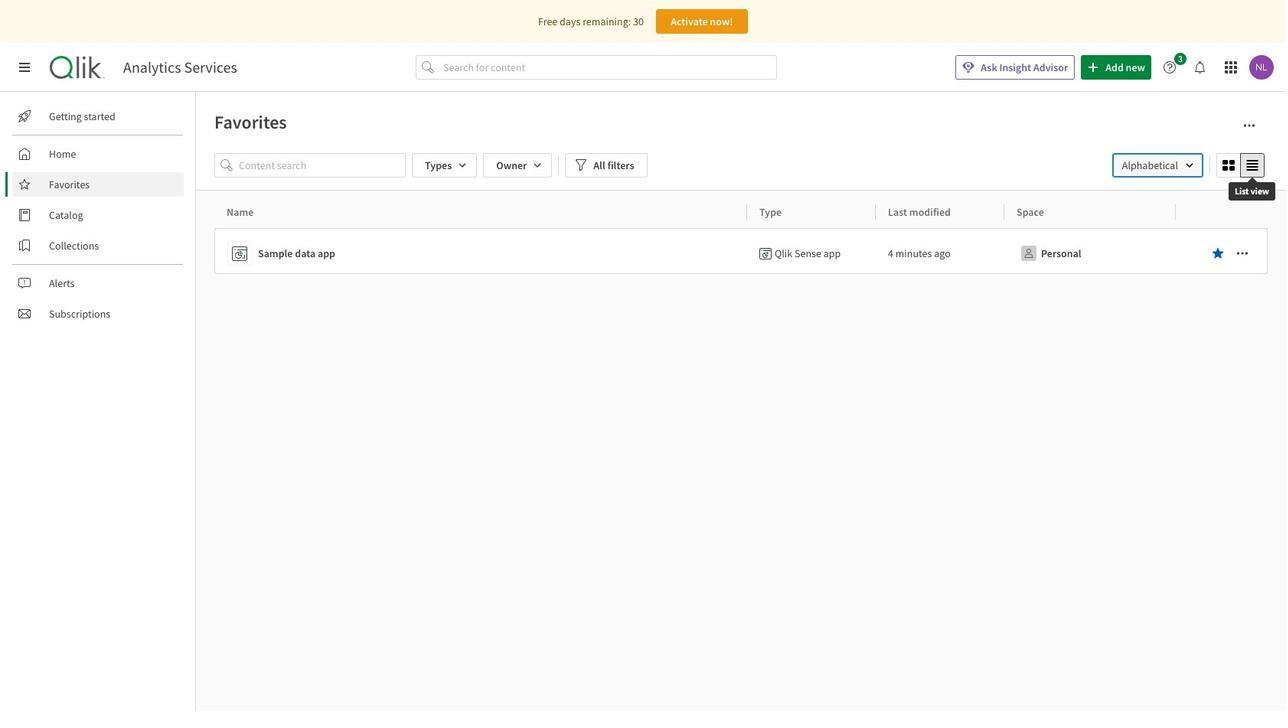Task type: describe. For each thing, give the bounding box(es) containing it.
navigation pane element
[[0, 98, 195, 332]]

Search for content text field
[[440, 55, 778, 80]]

1 vertical spatial more actions image
[[1237, 247, 1249, 260]]

analytics services element
[[123, 58, 237, 77]]

noah lott image
[[1250, 55, 1275, 80]]

1 cell from the left
[[748, 228, 876, 274]]

3 cell from the left
[[1005, 228, 1177, 274]]

tile view image
[[1223, 159, 1236, 172]]

none field inside filters region
[[1113, 153, 1204, 178]]

switch view group
[[1217, 153, 1265, 178]]

filters region
[[214, 150, 1268, 181]]



Task type: vqa. For each thing, say whether or not it's contained in the screenshot.
text field
no



Task type: locate. For each thing, give the bounding box(es) containing it.
Content search text field
[[239, 153, 406, 178]]

cell
[[748, 228, 876, 274], [876, 228, 1005, 274], [1005, 228, 1177, 274], [1177, 228, 1269, 274]]

tooltip
[[1229, 172, 1276, 211]]

more actions image
[[1244, 119, 1256, 132], [1237, 247, 1249, 260]]

2 cell from the left
[[876, 228, 1005, 274]]

more actions image up the 'switch view' group
[[1244, 119, 1256, 132]]

more actions image right "remove from favorites" image
[[1237, 247, 1249, 260]]

remove from favorites image
[[1213, 247, 1225, 260]]

0 vertical spatial more actions image
[[1244, 119, 1256, 132]]

4 cell from the left
[[1177, 228, 1269, 274]]

close sidebar menu image
[[18, 61, 31, 74]]

None field
[[1113, 153, 1204, 178]]



